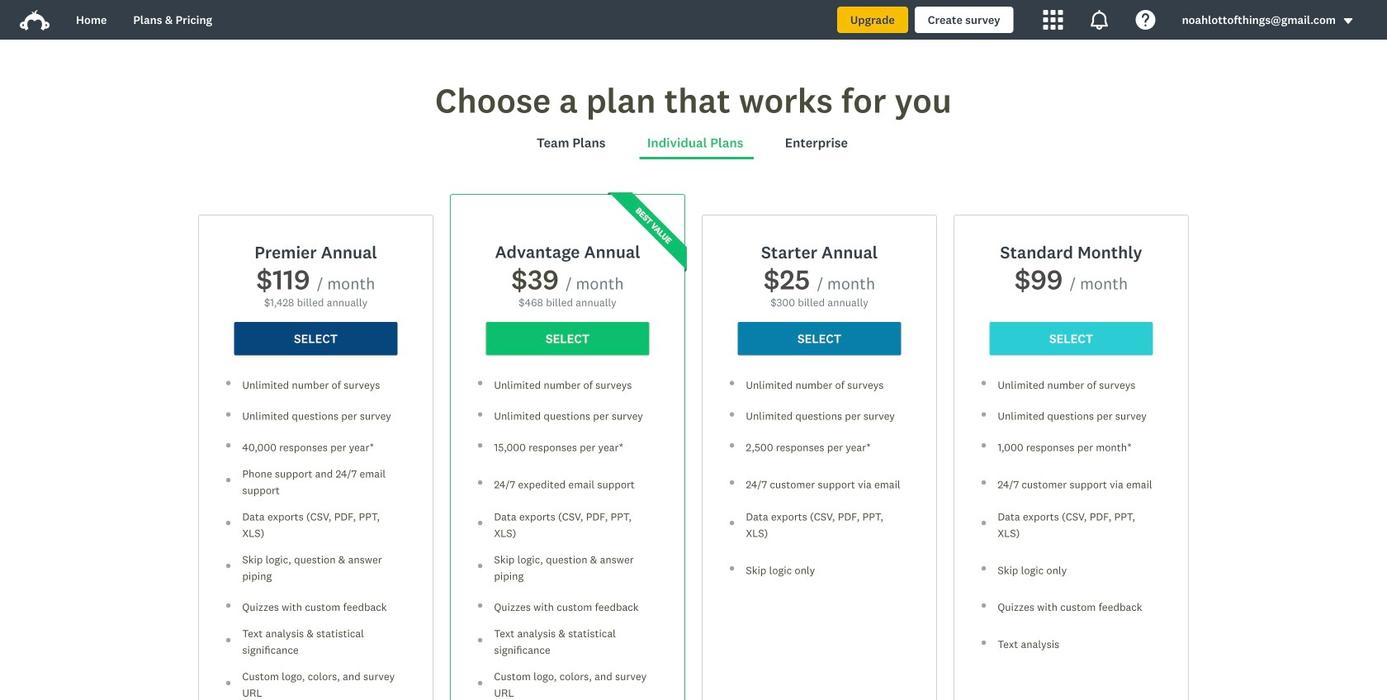 Task type: describe. For each thing, give the bounding box(es) containing it.
2 products icon image from the left
[[1090, 10, 1110, 30]]

help icon image
[[1136, 10, 1156, 30]]



Task type: locate. For each thing, give the bounding box(es) containing it.
dropdown arrow image
[[1343, 15, 1354, 27]]

0 horizontal spatial products icon image
[[1044, 10, 1063, 30]]

products icon image
[[1044, 10, 1063, 30], [1090, 10, 1110, 30]]

1 horizontal spatial products icon image
[[1090, 10, 1110, 30]]

1 products icon image from the left
[[1044, 10, 1063, 30]]

surveymonkey logo image
[[20, 10, 50, 31]]



